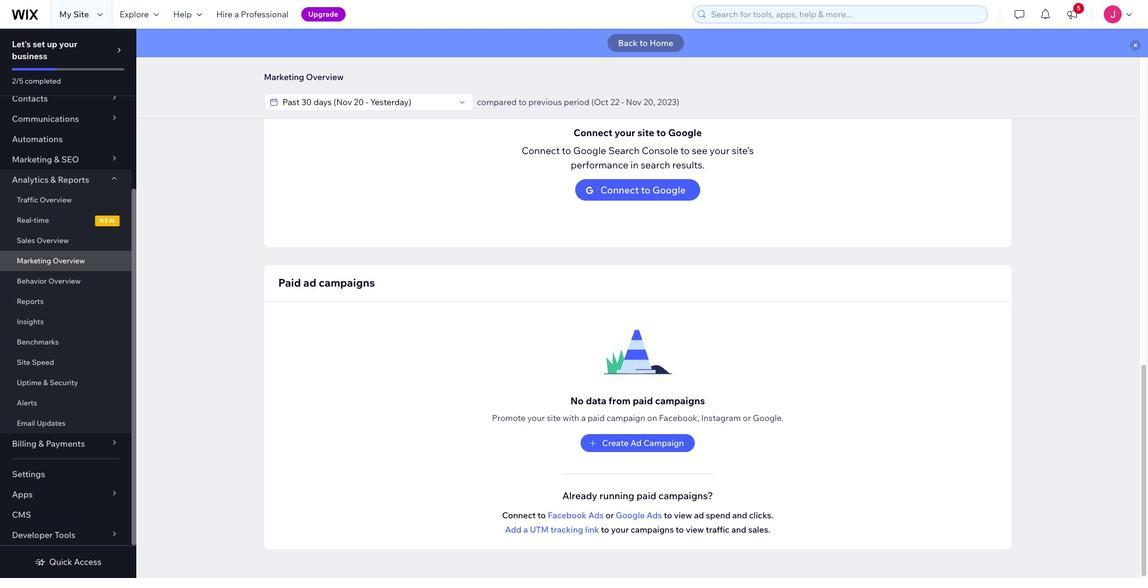 Task type: locate. For each thing, give the bounding box(es) containing it.
site left 'with'
[[547, 413, 561, 424]]

0 horizontal spatial reports
[[17, 297, 44, 306]]

hire a professional link
[[209, 0, 296, 29]]

benchmarks link
[[0, 332, 132, 353]]

see
[[692, 145, 708, 157]]

reports up insights
[[17, 297, 44, 306]]

view left traffic
[[686, 525, 704, 536]]

benchmarks
[[17, 338, 59, 347]]

compared to previous period (oct 22 - nov 20, 2023)
[[477, 97, 679, 108]]

1 vertical spatial reports
[[17, 297, 44, 306]]

your right up
[[59, 39, 77, 50]]

1 horizontal spatial a
[[523, 525, 528, 536]]

site right my
[[73, 9, 89, 20]]

0 vertical spatial site
[[637, 127, 654, 139]]

campaigns down google ads button
[[631, 525, 674, 536]]

0 horizontal spatial ads
[[588, 511, 604, 521]]

& for marketing
[[54, 154, 60, 165]]

your
[[59, 39, 77, 50], [615, 127, 635, 139], [710, 145, 730, 157], [527, 413, 545, 424], [611, 525, 629, 536]]

connect for site
[[574, 127, 612, 139]]

0 horizontal spatial site
[[17, 358, 30, 367]]

ad
[[303, 276, 316, 290], [694, 511, 704, 521]]

your inside the no data from paid campaigns promote your site with a paid campaign on facebook, instagram or google.
[[527, 413, 545, 424]]

marketing overview button
[[258, 68, 350, 86]]

ads up the link
[[588, 511, 604, 521]]

campaigns inside the connect to facebook ads or google ads to view ad spend and clicks. add a utm tracking link to your campaigns to view traffic and sales.
[[631, 525, 674, 536]]

campaign
[[607, 413, 645, 424]]

developer tools button
[[0, 526, 132, 546]]

traffic overview link
[[0, 190, 132, 210]]

reports down seo
[[58, 175, 89, 185]]

upgrade button
[[301, 7, 345, 22]]

paid ad campaigns
[[278, 276, 375, 290]]

or left google.
[[743, 413, 751, 424]]

overview inside button
[[306, 72, 344, 83]]

& inside popup button
[[50, 175, 56, 185]]

2 vertical spatial marketing
[[17, 257, 51, 265]]

1 horizontal spatial site
[[73, 9, 89, 20]]

1 vertical spatial a
[[581, 413, 586, 424]]

connect for google
[[600, 184, 639, 196]]

reports
[[58, 175, 89, 185], [17, 297, 44, 306]]

0 horizontal spatial marketing overview
[[17, 257, 85, 265]]

marketing inside button
[[264, 72, 304, 83]]

campaigns
[[319, 276, 375, 290], [655, 395, 705, 407], [631, 525, 674, 536]]

a right hire
[[234, 9, 239, 20]]

0 vertical spatial site
[[73, 9, 89, 20]]

site speed link
[[0, 353, 132, 373]]

& right uptime
[[43, 378, 48, 387]]

site
[[637, 127, 654, 139], [547, 413, 561, 424]]

up
[[47, 39, 57, 50]]

0 vertical spatial marketing overview
[[264, 72, 344, 83]]

site up console
[[637, 127, 654, 139]]

1 horizontal spatial marketing overview
[[264, 72, 344, 83]]

your right see
[[710, 145, 730, 157]]

google down search
[[653, 184, 686, 196]]

& down marketing & seo
[[50, 175, 56, 185]]

to
[[640, 38, 648, 48], [518, 97, 527, 108], [656, 127, 666, 139], [562, 145, 571, 157], [680, 145, 690, 157], [641, 184, 650, 196], [538, 511, 546, 521], [664, 511, 672, 521], [601, 525, 609, 536], [676, 525, 684, 536]]

a right add
[[523, 525, 528, 536]]

1 vertical spatial and
[[731, 525, 746, 536]]

0 vertical spatial campaigns
[[319, 276, 375, 290]]

ad left spend
[[694, 511, 704, 521]]

marketing overview inside marketing overview link
[[17, 257, 85, 265]]

0 horizontal spatial a
[[234, 9, 239, 20]]

business
[[12, 51, 47, 62]]

hire a professional
[[216, 9, 289, 20]]

1 vertical spatial site
[[17, 358, 30, 367]]

real-time
[[17, 216, 49, 225]]

overview for marketing overview link
[[53, 257, 85, 265]]

marketing overview for marketing overview button
[[264, 72, 344, 83]]

1 horizontal spatial site
[[637, 127, 654, 139]]

your up search
[[615, 127, 635, 139]]

2 vertical spatial a
[[523, 525, 528, 536]]

paid up google ads button
[[637, 490, 656, 502]]

campaigns right paid
[[319, 276, 375, 290]]

facebook ads button
[[548, 511, 604, 521]]

0 vertical spatial reports
[[58, 175, 89, 185]]

previous
[[528, 97, 562, 108]]

traffic
[[17, 196, 38, 204]]

google ads button
[[616, 511, 662, 521]]

connect down the (oct
[[574, 127, 612, 139]]

professional
[[241, 9, 289, 20]]

& right billing
[[38, 439, 44, 450]]

campaigns up facebook,
[[655, 395, 705, 407]]

1 horizontal spatial ads
[[647, 511, 662, 521]]

and left clicks.
[[732, 511, 747, 521]]

a right 'with'
[[581, 413, 586, 424]]

2 vertical spatial campaigns
[[631, 525, 674, 536]]

overview for marketing overview button
[[306, 72, 344, 83]]

let's set up your business
[[12, 39, 77, 62]]

view down campaigns?
[[674, 511, 692, 521]]

google down "already running paid campaigns?"
[[616, 511, 645, 521]]

2 vertical spatial paid
[[637, 490, 656, 502]]

0 horizontal spatial ad
[[303, 276, 316, 290]]

2 horizontal spatial a
[[581, 413, 586, 424]]

compared
[[477, 97, 517, 108]]

speed
[[32, 358, 54, 367]]

email
[[17, 419, 35, 428]]

2/5
[[12, 77, 23, 86]]

connect up add
[[502, 511, 536, 521]]

add a utm tracking link button
[[505, 525, 599, 536]]

billing & payments button
[[0, 434, 132, 454]]

link
[[585, 525, 599, 536]]

instagram
[[701, 413, 741, 424]]

& left seo
[[54, 154, 60, 165]]

hire
[[216, 9, 232, 20]]

ad right paid
[[303, 276, 316, 290]]

communications
[[12, 114, 79, 124]]

your right promote
[[527, 413, 545, 424]]

Search for tools, apps, help & more... field
[[707, 6, 984, 23]]

google.
[[753, 413, 783, 424]]

1 horizontal spatial or
[[743, 413, 751, 424]]

ad
[[630, 438, 642, 449]]

paid up on
[[633, 395, 653, 407]]

1 horizontal spatial reports
[[58, 175, 89, 185]]

marketing inside dropdown button
[[12, 154, 52, 165]]

0 horizontal spatial or
[[606, 511, 614, 521]]

connect inside button
[[600, 184, 639, 196]]

contacts button
[[0, 88, 132, 109]]

analytics & reports button
[[0, 170, 132, 190]]

quick access button
[[35, 557, 101, 568]]

sales overview
[[17, 236, 69, 245]]

connect inside the connect to facebook ads or google ads to view ad spend and clicks. add a utm tracking link to your campaigns to view traffic and sales.
[[502, 511, 536, 521]]

tracking
[[551, 525, 583, 536]]

1 vertical spatial ad
[[694, 511, 704, 521]]

and left the sales.
[[731, 525, 746, 536]]

automations link
[[0, 129, 132, 149]]

1 vertical spatial paid
[[588, 413, 605, 424]]

apps button
[[0, 485, 132, 505]]

marketing overview inside marketing overview button
[[264, 72, 344, 83]]

reports link
[[0, 292, 132, 312]]

0 vertical spatial or
[[743, 413, 751, 424]]

or inside the connect to facebook ads or google ads to view ad spend and clicks. add a utm tracking link to your campaigns to view traffic and sales.
[[606, 511, 614, 521]]

1 vertical spatial marketing
[[12, 154, 52, 165]]

2/5 completed
[[12, 77, 61, 86]]

marketing for marketing overview link
[[17, 257, 51, 265]]

1 vertical spatial campaigns
[[655, 395, 705, 407]]

your inside the connect to facebook ads or google ads to view ad spend and clicks. add a utm tracking link to your campaigns to view traffic and sales.
[[611, 525, 629, 536]]

settings link
[[0, 465, 132, 485]]

campaigns inside the no data from paid campaigns promote your site with a paid campaign on facebook, instagram or google.
[[655, 395, 705, 407]]

1 vertical spatial view
[[686, 525, 704, 536]]

site
[[73, 9, 89, 20], [17, 358, 30, 367]]

completed
[[25, 77, 61, 86]]

0 vertical spatial paid
[[633, 395, 653, 407]]

0 vertical spatial a
[[234, 9, 239, 20]]

ads down "already running paid campaigns?"
[[647, 511, 662, 521]]

new
[[99, 217, 115, 225]]

marketing for marketing & seo dropdown button
[[12, 154, 52, 165]]

paid
[[278, 276, 301, 290]]

0 vertical spatial marketing
[[264, 72, 304, 83]]

22
[[610, 97, 619, 108]]

campaigns?
[[658, 490, 713, 502]]

1 vertical spatial or
[[606, 511, 614, 521]]

1 vertical spatial marketing overview
[[17, 257, 85, 265]]

0 vertical spatial ad
[[303, 276, 316, 290]]

0 vertical spatial view
[[674, 511, 692, 521]]

clicks.
[[749, 511, 773, 521]]

None field
[[279, 94, 455, 111]]

-
[[621, 97, 624, 108]]

0 horizontal spatial site
[[547, 413, 561, 424]]

payments
[[46, 439, 85, 450]]

marketing overview
[[264, 72, 344, 83], [17, 257, 85, 265]]

or down running at the right bottom
[[606, 511, 614, 521]]

reports inside popup button
[[58, 175, 89, 185]]

connect down in
[[600, 184, 639, 196]]

or
[[743, 413, 751, 424], [606, 511, 614, 521]]

paid down data
[[588, 413, 605, 424]]

1 vertical spatial site
[[547, 413, 561, 424]]

1 horizontal spatial ad
[[694, 511, 704, 521]]

2 ads from the left
[[647, 511, 662, 521]]

quick access
[[49, 557, 101, 568]]

and
[[732, 511, 747, 521], [731, 525, 746, 536]]

site left 'speed' at the bottom of the page
[[17, 358, 30, 367]]

help button
[[166, 0, 209, 29]]

seo
[[61, 154, 79, 165]]

overview for sales overview link
[[37, 236, 69, 245]]

overview inside "link"
[[48, 277, 81, 286]]

paid
[[633, 395, 653, 407], [588, 413, 605, 424], [637, 490, 656, 502]]

behavior overview
[[17, 277, 81, 286]]

sales
[[17, 236, 35, 245]]

real-
[[17, 216, 34, 225]]

your down google ads button
[[611, 525, 629, 536]]



Task type: vqa. For each thing, say whether or not it's contained in the screenshot.
methods
no



Task type: describe. For each thing, give the bounding box(es) containing it.
nov
[[626, 97, 642, 108]]

insights
[[17, 317, 44, 326]]

data
[[586, 395, 606, 407]]

marketing overview link
[[0, 251, 132, 271]]

facebook
[[548, 511, 586, 521]]

my
[[59, 9, 71, 20]]

2023)
[[657, 97, 679, 108]]

a inside the no data from paid campaigns promote your site with a paid campaign on facebook, instagram or google.
[[581, 413, 586, 424]]

back to home alert
[[136, 29, 1148, 57]]

google up performance
[[573, 145, 606, 157]]

analytics & reports
[[12, 175, 89, 185]]

apps
[[12, 490, 33, 500]]

period
[[564, 97, 589, 108]]

search
[[608, 145, 640, 157]]

(oct
[[591, 97, 608, 108]]

quick
[[49, 557, 72, 568]]

marketing overview for marketing overview link
[[17, 257, 85, 265]]

connect for facebook
[[502, 511, 536, 521]]

security
[[50, 378, 78, 387]]

tools
[[54, 530, 75, 541]]

help
[[173, 9, 192, 20]]

running
[[599, 490, 634, 502]]

site's
[[732, 145, 754, 157]]

utm
[[530, 525, 549, 536]]

insights link
[[0, 312, 132, 332]]

settings
[[12, 469, 45, 480]]

email updates link
[[0, 414, 132, 434]]

from
[[609, 395, 631, 407]]

uptime
[[17, 378, 42, 387]]

automations
[[12, 134, 63, 145]]

spend
[[706, 511, 730, 521]]

create
[[602, 438, 629, 449]]

uptime & security
[[17, 378, 78, 387]]

a inside the connect to facebook ads or google ads to view ad spend and clicks. add a utm tracking link to your campaigns to view traffic and sales.
[[523, 525, 528, 536]]

access
[[74, 557, 101, 568]]

& for analytics
[[50, 175, 56, 185]]

traffic
[[706, 525, 730, 536]]

developer
[[12, 530, 53, 541]]

back
[[618, 38, 638, 48]]

connect your site to google connect to google search console to see your site's performance in search results.
[[522, 127, 754, 171]]

sales.
[[748, 525, 770, 536]]

connect to facebook ads or google ads to view ad spend and clicks. add a utm tracking link to your campaigns to view traffic and sales.
[[502, 511, 773, 536]]

time
[[34, 216, 49, 225]]

google inside the connect to facebook ads or google ads to view ad spend and clicks. add a utm tracking link to your campaigns to view traffic and sales.
[[616, 511, 645, 521]]

1 ads from the left
[[588, 511, 604, 521]]

contacts
[[12, 93, 48, 104]]

already
[[562, 490, 597, 502]]

no
[[570, 395, 584, 407]]

performance
[[571, 159, 628, 171]]

5
[[1077, 4, 1080, 12]]

no data from paid campaigns promote your site with a paid campaign on facebook, instagram or google.
[[492, 395, 783, 424]]

home
[[650, 38, 673, 48]]

overview for behavior overview "link"
[[48, 277, 81, 286]]

to inside alert
[[640, 38, 648, 48]]

console
[[642, 145, 678, 157]]

google up see
[[668, 127, 702, 139]]

email updates
[[17, 419, 65, 428]]

alerts
[[17, 399, 37, 408]]

5 button
[[1059, 0, 1085, 29]]

in
[[630, 159, 638, 171]]

cms
[[12, 510, 31, 521]]

marketing for marketing overview button
[[264, 72, 304, 83]]

back to home button
[[607, 34, 684, 52]]

on
[[647, 413, 657, 424]]

google inside "connect to google" button
[[653, 184, 686, 196]]

cms link
[[0, 505, 132, 526]]

upgrade
[[308, 10, 338, 19]]

back to home
[[618, 38, 673, 48]]

explore
[[120, 9, 149, 20]]

sidebar element
[[0, 0, 136, 579]]

overview for traffic overview link
[[40, 196, 72, 204]]

site inside the no data from paid campaigns promote your site with a paid campaign on facebook, instagram or google.
[[547, 413, 561, 424]]

with
[[563, 413, 579, 424]]

site inside 'sidebar' element
[[17, 358, 30, 367]]

or inside the no data from paid campaigns promote your site with a paid campaign on facebook, instagram or google.
[[743, 413, 751, 424]]

connect down the previous
[[522, 145, 560, 157]]

marketing & seo
[[12, 154, 79, 165]]

updates
[[37, 419, 65, 428]]

site inside "connect your site to google connect to google search console to see your site's performance in search results."
[[637, 127, 654, 139]]

ad inside the connect to facebook ads or google ads to view ad spend and clicks. add a utm tracking link to your campaigns to view traffic and sales.
[[694, 511, 704, 521]]

search
[[641, 159, 670, 171]]

& for uptime
[[43, 378, 48, 387]]

campaign
[[643, 438, 684, 449]]

facebook,
[[659, 413, 699, 424]]

results.
[[672, 159, 705, 171]]

sales overview link
[[0, 231, 132, 251]]

promote
[[492, 413, 526, 424]]

let's
[[12, 39, 31, 50]]

connect to google
[[600, 184, 686, 196]]

marketing & seo button
[[0, 149, 132, 170]]

0 vertical spatial and
[[732, 511, 747, 521]]

set
[[33, 39, 45, 50]]

site speed
[[17, 358, 54, 367]]

& for billing
[[38, 439, 44, 450]]

your inside "let's set up your business"
[[59, 39, 77, 50]]

my site
[[59, 9, 89, 20]]

billing
[[12, 439, 37, 450]]



